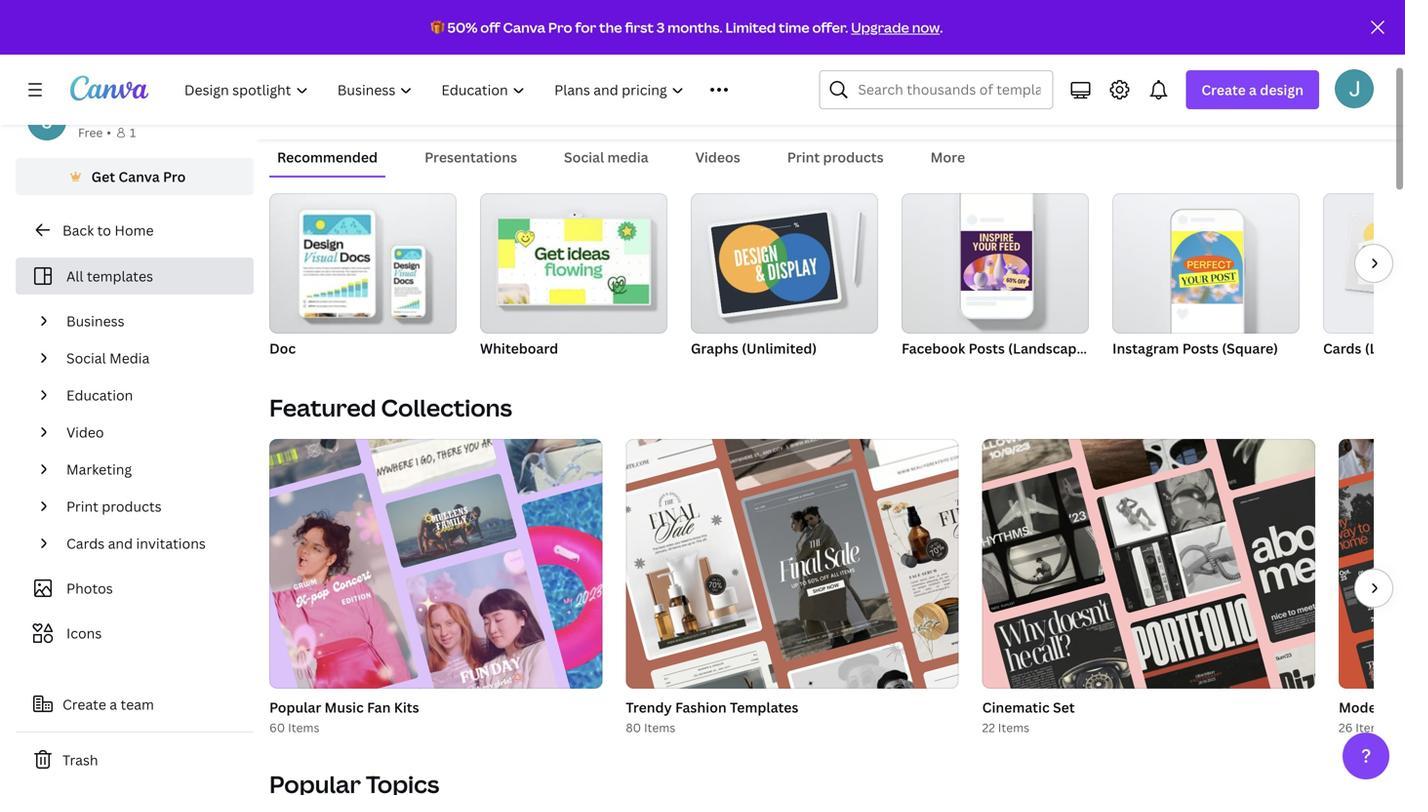 Task type: vqa. For each thing, say whether or not it's contained in the screenshot.
Deemed
no



Task type: describe. For each thing, give the bounding box(es) containing it.
trash link
[[16, 741, 254, 780]]

(unlimited)
[[742, 339, 817, 358]]

print products for print products button
[[788, 148, 884, 166]]

1
[[130, 124, 136, 141]]

items inside modern ty 26 items
[[1356, 720, 1388, 736]]

get
[[91, 167, 115, 186]]

instagram posts (square)
[[1113, 339, 1279, 358]]

modern ty 26 items
[[1339, 698, 1406, 736]]

education link
[[59, 377, 242, 414]]

social media
[[564, 148, 649, 166]]

business link
[[59, 303, 242, 340]]

upgrade
[[851, 18, 910, 37]]

create a team button
[[16, 685, 254, 724]]

collections
[[381, 392, 512, 424]]

featured
[[269, 392, 376, 424]]

cards for cards and invitations
[[66, 534, 105, 553]]

cinematic set 22 items
[[983, 698, 1075, 736]]

and
[[108, 534, 133, 553]]

presentations button
[[417, 139, 525, 176]]

the
[[599, 18, 622, 37]]

photos link
[[27, 570, 242, 607]]

🎁 50% off canva pro for the first 3 months. limited time offer. upgrade now .
[[431, 18, 943, 37]]

create a design
[[1202, 81, 1304, 99]]

back to home link
[[16, 211, 254, 250]]

video
[[66, 423, 104, 442]]

•
[[107, 124, 111, 141]]

canva inside button
[[118, 167, 160, 186]]

media
[[608, 148, 649, 166]]

modern ty link
[[1339, 697, 1406, 718]]

instagram post (square) image inside instagram posts (square) link
[[1172, 231, 1243, 304]]

26
[[1339, 720, 1353, 736]]

popular music fan kits 60 items
[[269, 698, 419, 736]]

(landscape)
[[1008, 339, 1090, 358]]

a for design
[[1249, 81, 1257, 99]]

fashion
[[675, 698, 727, 717]]

recommended button
[[269, 139, 386, 176]]

posts for instagram
[[1183, 339, 1219, 358]]

make christmas magic image
[[906, 0, 1374, 107]]

videos button
[[688, 139, 748, 176]]

months.
[[668, 18, 723, 37]]

get canva pro button
[[16, 158, 254, 195]]

more
[[931, 148, 965, 166]]

graphs
[[691, 339, 739, 358]]

templates
[[87, 267, 153, 286]]

offer.
[[813, 18, 849, 37]]

(lands
[[1365, 339, 1406, 358]]

cards and invitations link
[[59, 525, 242, 562]]

fan
[[367, 698, 391, 717]]

create for create a team
[[62, 695, 106, 714]]

media
[[109, 349, 150, 367]]

.
[[940, 18, 943, 37]]

free
[[78, 124, 103, 141]]

80
[[626, 720, 641, 736]]

instagram posts (square) link
[[1113, 193, 1300, 361]]

22
[[983, 720, 995, 736]]

video link
[[59, 414, 242, 451]]

to
[[97, 221, 111, 240]]

off
[[481, 18, 500, 37]]

1 horizontal spatial pro
[[548, 18, 573, 37]]

time
[[779, 18, 810, 37]]

facebook posts (landscape) link
[[902, 193, 1090, 361]]

3
[[657, 18, 665, 37]]

social for social media
[[66, 349, 106, 367]]

cards (lands link
[[1324, 193, 1406, 361]]

trendy
[[626, 698, 672, 717]]

trendy fashion templates link
[[626, 697, 959, 718]]

60
[[269, 720, 285, 736]]

create for create a design
[[1202, 81, 1246, 99]]

free •
[[78, 124, 111, 141]]

design
[[1260, 81, 1304, 99]]

Search search field
[[858, 71, 1041, 108]]

pro inside button
[[163, 167, 186, 186]]

get canva pro
[[91, 167, 186, 186]]

cards for cards (lands
[[1324, 339, 1362, 358]]

modern
[[1339, 698, 1391, 717]]

cards (lands
[[1324, 339, 1406, 358]]



Task type: locate. For each thing, give the bounding box(es) containing it.
business
[[66, 312, 125, 330]]

popular
[[269, 698, 321, 717]]

0 horizontal spatial a
[[110, 695, 117, 714]]

None search field
[[819, 70, 1054, 109]]

canva right get
[[118, 167, 160, 186]]

1 horizontal spatial canva
[[503, 18, 546, 37]]

facebook posts (landscape)
[[902, 339, 1090, 358]]

kits
[[394, 698, 419, 717]]

posts
[[969, 339, 1005, 358], [1183, 339, 1219, 358]]

trash
[[62, 751, 98, 770]]

limited
[[726, 18, 776, 37]]

invitations
[[136, 534, 206, 553]]

set
[[1053, 698, 1075, 717]]

first
[[625, 18, 654, 37]]

back to home
[[62, 221, 154, 240]]

products left 'more' button
[[823, 148, 884, 166]]

social left media
[[564, 148, 604, 166]]

social for social media
[[564, 148, 604, 166]]

0 vertical spatial cards
[[1324, 339, 1362, 358]]

0 horizontal spatial create
[[62, 695, 106, 714]]

0 horizontal spatial cards
[[66, 534, 105, 553]]

team
[[121, 695, 154, 714]]

print inside print products button
[[788, 148, 820, 166]]

create inside dropdown button
[[1202, 81, 1246, 99]]

0 horizontal spatial posts
[[969, 339, 1005, 358]]

create left design
[[1202, 81, 1246, 99]]

items down modern ty link
[[1356, 720, 1388, 736]]

canva
[[503, 18, 546, 37], [118, 167, 160, 186]]

print products
[[788, 148, 884, 166], [66, 497, 162, 516]]

🎁
[[431, 18, 445, 37]]

create
[[1202, 81, 1246, 99], [62, 695, 106, 714]]

1 horizontal spatial posts
[[1183, 339, 1219, 358]]

a inside button
[[110, 695, 117, 714]]

graphs (unlimited)
[[691, 339, 817, 358]]

1 vertical spatial print
[[66, 497, 98, 516]]

canva right off
[[503, 18, 546, 37]]

print products for print products link
[[66, 497, 162, 516]]

1 vertical spatial products
[[102, 497, 162, 516]]

1 posts from the left
[[969, 339, 1005, 358]]

doc link
[[269, 193, 457, 361]]

items inside popular music fan kits 60 items
[[288, 720, 320, 736]]

posts for facebook
[[969, 339, 1005, 358]]

john smith image
[[1335, 69, 1374, 108]]

instagram
[[1113, 339, 1180, 358]]

create inside button
[[62, 695, 106, 714]]

a for team
[[110, 695, 117, 714]]

2 items from the left
[[644, 720, 676, 736]]

1 horizontal spatial print
[[788, 148, 820, 166]]

card (landscape) image
[[1324, 193, 1406, 334]]

marketing
[[66, 460, 132, 479]]

social media
[[66, 349, 150, 367]]

print inside print products link
[[66, 497, 98, 516]]

cards
[[1324, 339, 1362, 358], [66, 534, 105, 553]]

1 items from the left
[[288, 720, 320, 736]]

3 items from the left
[[998, 720, 1030, 736]]

templates
[[730, 698, 799, 717]]

0 vertical spatial social
[[564, 148, 604, 166]]

1 vertical spatial social
[[66, 349, 106, 367]]

1 horizontal spatial create
[[1202, 81, 1246, 99]]

cards and invitations
[[66, 534, 206, 553]]

a left design
[[1249, 81, 1257, 99]]

back
[[62, 221, 94, 240]]

cinematic set link
[[983, 697, 1316, 718]]

0 horizontal spatial pro
[[163, 167, 186, 186]]

0 vertical spatial create
[[1202, 81, 1246, 99]]

graph (unlimited) image
[[691, 193, 878, 334], [711, 212, 839, 314]]

1 horizontal spatial social
[[564, 148, 604, 166]]

0 horizontal spatial print
[[66, 497, 98, 516]]

1 vertical spatial cards
[[66, 534, 105, 553]]

products for print products button
[[823, 148, 884, 166]]

print for print products button
[[788, 148, 820, 166]]

social media link
[[59, 340, 242, 377]]

posts left (square)
[[1183, 339, 1219, 358]]

doc image
[[269, 193, 457, 334], [269, 193, 457, 334]]

1 vertical spatial pro
[[163, 167, 186, 186]]

recommended
[[277, 148, 378, 166]]

1 horizontal spatial a
[[1249, 81, 1257, 99]]

0 vertical spatial print products
[[788, 148, 884, 166]]

facebook
[[902, 339, 966, 358]]

items down cinematic
[[998, 720, 1030, 736]]

products up the cards and invitations
[[102, 497, 162, 516]]

icons link
[[27, 615, 242, 652]]

0 horizontal spatial print products
[[66, 497, 162, 516]]

a left team
[[110, 695, 117, 714]]

cards left (lands
[[1324, 339, 1362, 358]]

social down business
[[66, 349, 106, 367]]

top level navigation element
[[172, 70, 772, 109], [172, 70, 772, 109]]

create a design button
[[1186, 70, 1320, 109]]

0 horizontal spatial canva
[[118, 167, 160, 186]]

print right videos 'button'
[[788, 148, 820, 166]]

products for print products link
[[102, 497, 162, 516]]

presentations
[[425, 148, 517, 166]]

whiteboard image
[[480, 193, 668, 334], [498, 219, 649, 304]]

whiteboard link
[[480, 193, 668, 361]]

videos
[[696, 148, 741, 166]]

a
[[1249, 81, 1257, 99], [110, 695, 117, 714]]

1 vertical spatial canva
[[118, 167, 160, 186]]

0 vertical spatial canva
[[503, 18, 546, 37]]

1 horizontal spatial print products
[[788, 148, 884, 166]]

0 vertical spatial a
[[1249, 81, 1257, 99]]

products
[[823, 148, 884, 166], [102, 497, 162, 516]]

whiteboard
[[480, 339, 558, 358]]

(square)
[[1222, 339, 1279, 358]]

now
[[912, 18, 940, 37]]

cards inside cards and invitations "link"
[[66, 534, 105, 553]]

1 vertical spatial create
[[62, 695, 106, 714]]

for
[[575, 18, 597, 37]]

home
[[115, 221, 154, 240]]

a inside dropdown button
[[1249, 81, 1257, 99]]

more button
[[923, 139, 973, 176]]

facebook post (landscape) image
[[902, 193, 1089, 334], [961, 231, 1033, 291]]

create left team
[[62, 695, 106, 714]]

create a team
[[62, 695, 154, 714]]

print products link
[[59, 488, 242, 525]]

items inside trendy fashion templates 80 items
[[644, 720, 676, 736]]

1 vertical spatial a
[[110, 695, 117, 714]]

all
[[66, 267, 83, 286]]

all templates
[[66, 267, 153, 286]]

posts right facebook
[[969, 339, 1005, 358]]

education
[[66, 386, 133, 405]]

1 horizontal spatial cards
[[1324, 339, 1362, 358]]

0 vertical spatial print
[[788, 148, 820, 166]]

4 items from the left
[[1356, 720, 1388, 736]]

1 vertical spatial print products
[[66, 497, 162, 516]]

graphs (unlimited) link
[[691, 193, 878, 361]]

pro up back to home link at left top
[[163, 167, 186, 186]]

items down trendy at the left
[[644, 720, 676, 736]]

print
[[788, 148, 820, 166], [66, 497, 98, 516]]

instagram post (square) image
[[1113, 193, 1300, 334], [1172, 231, 1243, 304]]

print products inside button
[[788, 148, 884, 166]]

cards inside cards (lands link
[[1324, 339, 1362, 358]]

featured collections
[[269, 392, 512, 424]]

popular music fan kits link
[[269, 697, 603, 718]]

items inside cinematic set 22 items
[[998, 720, 1030, 736]]

upgrade now button
[[851, 18, 940, 37]]

0 horizontal spatial social
[[66, 349, 106, 367]]

print down marketing
[[66, 497, 98, 516]]

photos
[[66, 579, 113, 598]]

cinematic
[[983, 698, 1050, 717]]

print products button
[[780, 139, 892, 176]]

2 posts from the left
[[1183, 339, 1219, 358]]

cards left and
[[66, 534, 105, 553]]

trendy fashion templates 80 items
[[626, 698, 799, 736]]

doc
[[269, 339, 296, 358]]

marketing link
[[59, 451, 242, 488]]

0 vertical spatial products
[[823, 148, 884, 166]]

music
[[325, 698, 364, 717]]

social inside button
[[564, 148, 604, 166]]

0 horizontal spatial products
[[102, 497, 162, 516]]

print for print products link
[[66, 497, 98, 516]]

items down popular
[[288, 720, 320, 736]]

icons
[[66, 624, 102, 643]]

products inside button
[[823, 148, 884, 166]]

graph (unlimited) image inside graphs (unlimited) link
[[711, 212, 839, 314]]

items
[[288, 720, 320, 736], [644, 720, 676, 736], [998, 720, 1030, 736], [1356, 720, 1388, 736]]

1 horizontal spatial products
[[823, 148, 884, 166]]

pro left for
[[548, 18, 573, 37]]

social
[[564, 148, 604, 166], [66, 349, 106, 367]]

0 vertical spatial pro
[[548, 18, 573, 37]]



